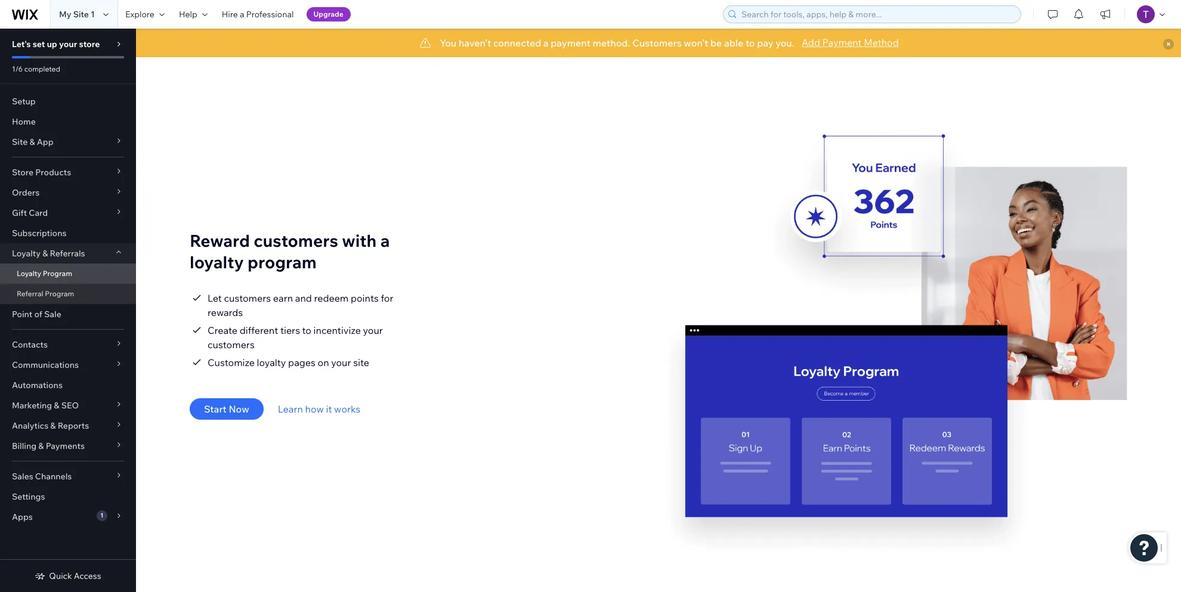 Task type: locate. For each thing, give the bounding box(es) containing it.
1 vertical spatial loyalty
[[17, 269, 41, 278]]

customers up rewards at the left bottom
[[224, 292, 271, 304]]

2 vertical spatial a
[[380, 230, 390, 251]]

orders
[[12, 187, 39, 198]]

different
[[240, 324, 278, 336]]

loyalty down subscriptions
[[12, 248, 41, 259]]

let customers earn and redeem points for rewards create different tiers to incentivize your customers customize loyalty pages on your site
[[208, 292, 393, 368]]

a right hire
[[240, 9, 244, 20]]

settings link
[[0, 487, 136, 507]]

1 right "my"
[[91, 9, 95, 20]]

customers down create
[[208, 339, 255, 351]]

start now button
[[190, 398, 264, 420]]

rewards
[[208, 306, 243, 318]]

earn
[[273, 292, 293, 304]]

& left reports
[[50, 421, 56, 431]]

help
[[179, 9, 197, 20]]

1 horizontal spatial to
[[746, 37, 755, 49]]

method.
[[593, 37, 630, 49]]

learn how it works
[[278, 403, 360, 415]]

haven't
[[459, 37, 491, 49]]

1 horizontal spatial 1
[[100, 512, 103, 520]]

1 down settings link
[[100, 512, 103, 520]]

referral
[[17, 289, 43, 298]]

sales channels button
[[0, 467, 136, 487]]

communications button
[[0, 355, 136, 375]]

& for marketing
[[54, 400, 59, 411]]

& left app
[[29, 137, 35, 147]]

contacts
[[12, 339, 48, 350]]

how
[[305, 403, 324, 415]]

1 horizontal spatial a
[[380, 230, 390, 251]]

1 vertical spatial site
[[12, 137, 28, 147]]

loyalty & referrals button
[[0, 243, 136, 264]]

start
[[204, 403, 227, 415]]

my
[[59, 9, 71, 20]]

loyalty left the pages
[[257, 356, 286, 368]]

able
[[724, 37, 744, 49]]

customers up the program
[[254, 230, 338, 251]]

loyalty for loyalty & referrals
[[12, 248, 41, 259]]

add
[[802, 36, 820, 48]]

be
[[711, 37, 722, 49]]

0 vertical spatial customers
[[254, 230, 338, 251]]

referral program link
[[0, 284, 136, 304]]

2 horizontal spatial a
[[543, 37, 549, 49]]

& left seo
[[54, 400, 59, 411]]

0 vertical spatial program
[[43, 269, 72, 278]]

0 horizontal spatial to
[[302, 324, 311, 336]]

program down loyalty & referrals
[[43, 269, 72, 278]]

0 vertical spatial loyalty
[[190, 251, 244, 272]]

store products button
[[0, 162, 136, 183]]

points
[[351, 292, 379, 304]]

card
[[29, 208, 48, 218]]

customers inside reward customers with a loyalty program
[[254, 230, 338, 251]]

site right "my"
[[73, 9, 89, 20]]

to left pay
[[746, 37, 755, 49]]

setup
[[12, 96, 36, 107]]

1 vertical spatial loyalty
[[257, 356, 286, 368]]

products
[[35, 167, 71, 178]]

& right "billing"
[[38, 441, 44, 452]]

your right on
[[331, 356, 351, 368]]

loyalty down reward
[[190, 251, 244, 272]]

0 horizontal spatial site
[[12, 137, 28, 147]]

0 vertical spatial loyalty
[[12, 248, 41, 259]]

incentivize
[[314, 324, 361, 336]]

1 horizontal spatial site
[[73, 9, 89, 20]]

site & app button
[[0, 132, 136, 152]]

hire
[[222, 9, 238, 20]]

a
[[240, 9, 244, 20], [543, 37, 549, 49], [380, 230, 390, 251]]

to right the 'tiers'
[[302, 324, 311, 336]]

apps
[[12, 512, 33, 523]]

customers
[[633, 37, 682, 49]]

0 vertical spatial a
[[240, 9, 244, 20]]

0 vertical spatial site
[[73, 9, 89, 20]]

a left the payment
[[543, 37, 549, 49]]

let's set up your store
[[12, 39, 100, 50]]

your right up
[[59, 39, 77, 50]]

a inside "link"
[[240, 9, 244, 20]]

a inside reward customers with a loyalty program
[[380, 230, 390, 251]]

to inside alert
[[746, 37, 755, 49]]

site & app
[[12, 137, 53, 147]]

1 horizontal spatial loyalty
[[257, 356, 286, 368]]

redeem
[[314, 292, 349, 304]]

your
[[59, 39, 77, 50], [363, 324, 383, 336], [331, 356, 351, 368]]

a right with
[[380, 230, 390, 251]]

a for you haven't connected a payment method. customers won't be able to pay you.
[[543, 37, 549, 49]]

loyalty inside let customers earn and redeem points for rewards create different tiers to incentivize your customers customize loyalty pages on your site
[[257, 356, 286, 368]]

a inside alert
[[543, 37, 549, 49]]

& up loyalty program
[[42, 248, 48, 259]]

1 vertical spatial your
[[363, 324, 383, 336]]

0 vertical spatial 1
[[91, 9, 95, 20]]

add payment method
[[802, 36, 899, 48]]

0 vertical spatial to
[[746, 37, 755, 49]]

1 vertical spatial program
[[45, 289, 74, 298]]

1 horizontal spatial your
[[331, 356, 351, 368]]

it
[[326, 403, 332, 415]]

1 vertical spatial a
[[543, 37, 549, 49]]

automations link
[[0, 375, 136, 396]]

0 vertical spatial your
[[59, 39, 77, 50]]

0 horizontal spatial loyalty
[[190, 251, 244, 272]]

your down points
[[363, 324, 383, 336]]

store
[[12, 167, 33, 178]]

seo
[[61, 400, 79, 411]]

0 horizontal spatial your
[[59, 39, 77, 50]]

quick access button
[[35, 571, 101, 582]]

access
[[74, 571, 101, 582]]

professional
[[246, 9, 294, 20]]

for
[[381, 292, 393, 304]]

subscriptions
[[12, 228, 67, 239]]

analytics & reports button
[[0, 416, 136, 436]]

loyalty
[[190, 251, 244, 272], [257, 356, 286, 368]]

connected
[[493, 37, 541, 49]]

&
[[29, 137, 35, 147], [42, 248, 48, 259], [54, 400, 59, 411], [50, 421, 56, 431], [38, 441, 44, 452]]

& for analytics
[[50, 421, 56, 431]]

customers
[[254, 230, 338, 251], [224, 292, 271, 304], [208, 339, 255, 351]]

site inside dropdown button
[[12, 137, 28, 147]]

1 vertical spatial to
[[302, 324, 311, 336]]

1 vertical spatial customers
[[224, 292, 271, 304]]

quick
[[49, 571, 72, 582]]

program up sale
[[45, 289, 74, 298]]

1 vertical spatial 1
[[100, 512, 103, 520]]

0 horizontal spatial a
[[240, 9, 244, 20]]

reward customers with a loyalty program
[[190, 230, 390, 272]]

reports
[[58, 421, 89, 431]]

2 vertical spatial customers
[[208, 339, 255, 351]]

your inside sidebar element
[[59, 39, 77, 50]]

subscriptions link
[[0, 223, 136, 243]]

1/6
[[12, 64, 23, 73]]

alert
[[136, 29, 1181, 57]]

loyalty inside popup button
[[12, 248, 41, 259]]

& inside dropdown button
[[54, 400, 59, 411]]

site down the home
[[12, 137, 28, 147]]

billing
[[12, 441, 36, 452]]

loyalty up 'referral'
[[17, 269, 41, 278]]

up
[[47, 39, 57, 50]]



Task type: describe. For each thing, give the bounding box(es) containing it.
loyalty for loyalty program
[[17, 269, 41, 278]]

analytics
[[12, 421, 48, 431]]

hire a professional link
[[215, 0, 301, 29]]

1 inside sidebar element
[[100, 512, 103, 520]]

sidebar element
[[0, 29, 136, 592]]

& for loyalty
[[42, 248, 48, 259]]

let's
[[12, 39, 31, 50]]

alert containing add payment method
[[136, 29, 1181, 57]]

communications
[[12, 360, 79, 371]]

marketing & seo
[[12, 400, 79, 411]]

program for referral program
[[45, 289, 74, 298]]

point of sale link
[[0, 304, 136, 325]]

hire a professional
[[222, 9, 294, 20]]

completed
[[24, 64, 60, 73]]

orders button
[[0, 183, 136, 203]]

gift
[[12, 208, 27, 218]]

& for site
[[29, 137, 35, 147]]

help button
[[172, 0, 215, 29]]

method
[[864, 36, 899, 48]]

payment
[[551, 37, 591, 49]]

program
[[248, 251, 317, 272]]

let
[[208, 292, 222, 304]]

sales channels
[[12, 471, 72, 482]]

point
[[12, 309, 32, 320]]

program for loyalty program
[[43, 269, 72, 278]]

now
[[229, 403, 249, 415]]

billing & payments
[[12, 441, 85, 452]]

of
[[34, 309, 42, 320]]

automations
[[12, 380, 63, 391]]

analytics & reports
[[12, 421, 89, 431]]

and
[[295, 292, 312, 304]]

& for billing
[[38, 441, 44, 452]]

you.
[[776, 37, 795, 49]]

payment
[[822, 36, 862, 48]]

loyalty inside reward customers with a loyalty program
[[190, 251, 244, 272]]

1/6 completed
[[12, 64, 60, 73]]

gift card button
[[0, 203, 136, 223]]

home link
[[0, 112, 136, 132]]

2 horizontal spatial your
[[363, 324, 383, 336]]

you
[[440, 37, 457, 49]]

on
[[318, 356, 329, 368]]

loyalty program
[[17, 269, 72, 278]]

gift card
[[12, 208, 48, 218]]

set
[[33, 39, 45, 50]]

won't
[[684, 37, 708, 49]]

billing & payments button
[[0, 436, 136, 456]]

customers for earn
[[224, 292, 271, 304]]

add payment method link
[[802, 35, 899, 50]]

0 horizontal spatial 1
[[91, 9, 95, 20]]

settings
[[12, 492, 45, 502]]

referral program
[[17, 289, 74, 298]]

pages
[[288, 356, 316, 368]]

create
[[208, 324, 238, 336]]

pay
[[757, 37, 774, 49]]

tiers
[[280, 324, 300, 336]]

upgrade
[[314, 10, 344, 18]]

Search for tools, apps, help & more... field
[[738, 6, 1017, 23]]

payments
[[46, 441, 85, 452]]

to inside let customers earn and redeem points for rewards create different tiers to incentivize your customers customize loyalty pages on your site
[[302, 324, 311, 336]]

learn
[[278, 403, 303, 415]]

marketing & seo button
[[0, 396, 136, 416]]

site
[[353, 356, 369, 368]]

explore
[[125, 9, 154, 20]]

marketing
[[12, 400, 52, 411]]

you haven't connected a payment method. customers won't be able to pay you.
[[440, 37, 795, 49]]

referrals
[[50, 248, 85, 259]]

start now
[[204, 403, 249, 415]]

store products
[[12, 167, 71, 178]]

loyalty program link
[[0, 264, 136, 284]]

my site 1
[[59, 9, 95, 20]]

customers for with
[[254, 230, 338, 251]]

learn how it works link
[[278, 402, 360, 416]]

works
[[334, 403, 360, 415]]

quick access
[[49, 571, 101, 582]]

with
[[342, 230, 377, 251]]

reward
[[190, 230, 250, 251]]

a for reward customers with a loyalty program
[[380, 230, 390, 251]]

sales
[[12, 471, 33, 482]]

channels
[[35, 471, 72, 482]]

2 vertical spatial your
[[331, 356, 351, 368]]

setup link
[[0, 91, 136, 112]]

sale
[[44, 309, 61, 320]]

point of sale
[[12, 309, 61, 320]]

loyalty & referrals
[[12, 248, 85, 259]]

store
[[79, 39, 100, 50]]

home
[[12, 116, 36, 127]]



Task type: vqa. For each thing, say whether or not it's contained in the screenshot.
products
yes



